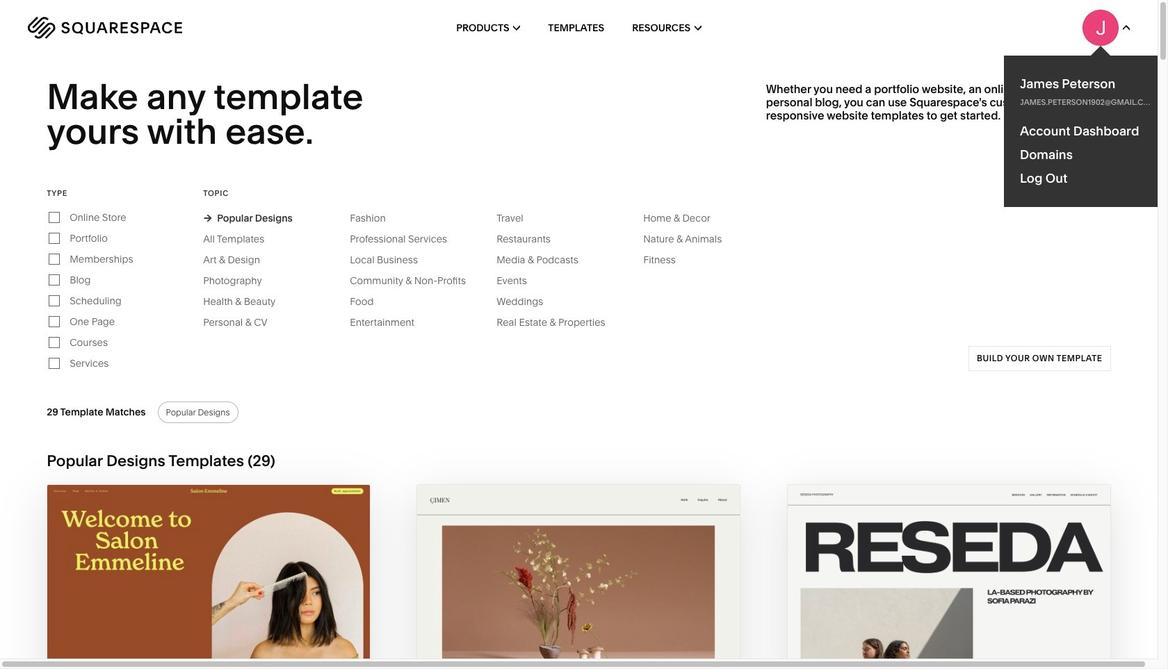 Task type: describe. For each thing, give the bounding box(es) containing it.
çimen image
[[418, 485, 740, 670]]



Task type: locate. For each thing, give the bounding box(es) containing it.
reseda image
[[788, 485, 1111, 670]]

emmeline image
[[47, 485, 370, 670]]



Task type: vqa. For each thing, say whether or not it's contained in the screenshot.
third WITH from right
no



